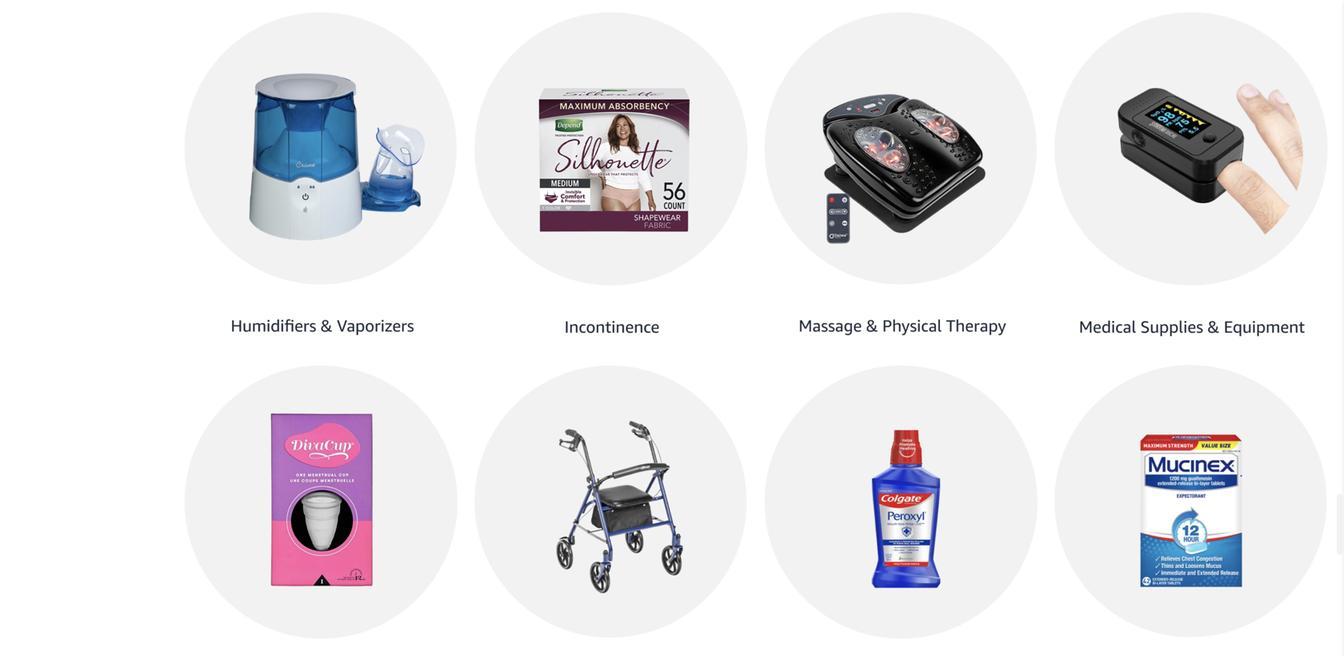 Task type: locate. For each thing, give the bounding box(es) containing it.
mobility aids image
[[474, 365, 749, 656]]

oral care image
[[764, 365, 1039, 656]]

massage & physical therapy image
[[764, 12, 1039, 348]]

humidifiers & vaporizers image
[[184, 12, 459, 348]]



Task type: describe. For each thing, give the bounding box(es) containing it.
over-the-counter medications image
[[1054, 365, 1329, 656]]

medical supplies & equipment image
[[1054, 12, 1329, 349]]

incontinence image
[[474, 12, 749, 349]]

menstral care image
[[184, 365, 459, 656]]



Task type: vqa. For each thing, say whether or not it's contained in the screenshot.
Incontinence IMAGE
yes



